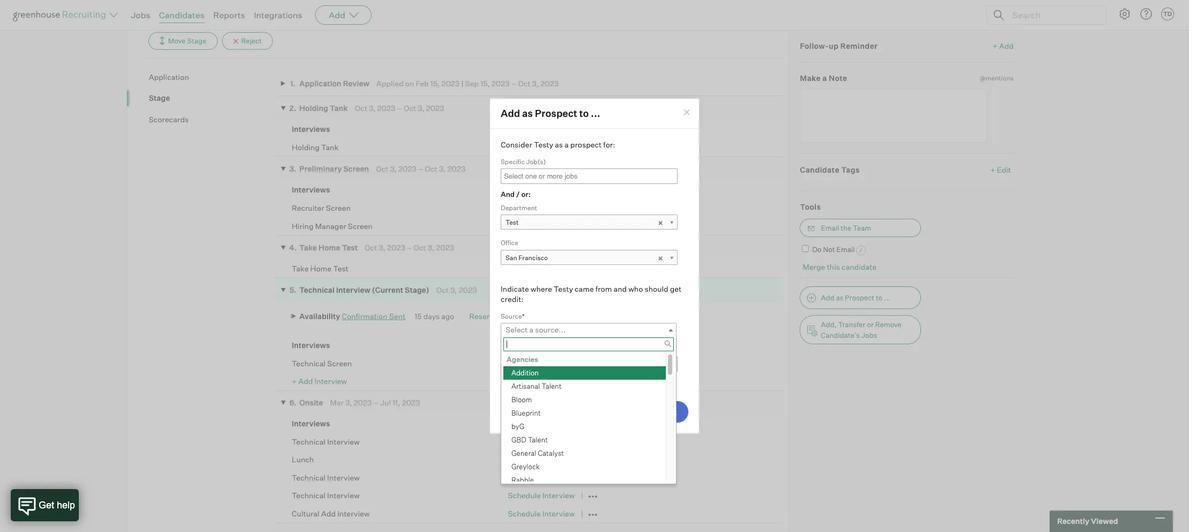Task type: describe. For each thing, give the bounding box(es) containing it.
2 technical interview from the top
[[292, 473, 360, 482]]

applied
[[377, 79, 404, 88]]

0 vertical spatial talent
[[542, 382, 562, 391]]

manager
[[315, 221, 347, 230]]

@mentions link
[[980, 73, 1015, 84]]

no
[[520, 221, 530, 230]]

who
[[501, 346, 515, 354]]

5.
[[290, 285, 297, 294]]

+ edit link
[[988, 162, 1015, 177]]

indicate
[[501, 284, 529, 293]]

1 horizontal spatial send
[[581, 359, 599, 368]]

edit
[[998, 165, 1012, 174]]

test down francisco
[[528, 264, 543, 273]]

1 technical interview from the top
[[292, 437, 360, 446]]

add as prospect to ... inside button
[[822, 293, 891, 302]]

candidate tags
[[801, 165, 861, 174]]

0 horizontal spatial jobs
[[131, 10, 150, 20]]

candidate
[[842, 262, 877, 271]]

upload
[[549, 264, 574, 273]]

greylock
[[512, 462, 540, 471]]

hiring manager screen
[[292, 221, 373, 230]]

1 vertical spatial holding
[[292, 142, 320, 152]]

who gets credit
[[501, 346, 550, 354]]

1 15, from the left
[[431, 79, 440, 88]]

consider
[[501, 140, 533, 149]]

no decision image
[[508, 221, 518, 231]]

configure image
[[1119, 8, 1132, 20]]

technical up lunch in the left bottom of the page
[[292, 437, 326, 446]]

1 horizontal spatial application
[[299, 79, 342, 88]]

test down hiring manager screen
[[342, 243, 358, 252]]

none text field inside add as prospect to ... dialog
[[504, 337, 674, 351]]

self-
[[601, 359, 616, 368]]

consider testy as a prospect for:
[[501, 140, 616, 149]]

0 horizontal spatial send
[[508, 264, 527, 273]]

test up 'came'
[[576, 264, 591, 273]]

+ add
[[993, 41, 1015, 50]]

3 schedule interview link from the top
[[508, 473, 575, 482]]

blueprint
[[512, 409, 541, 417]]

no decision , test dumtwo
[[520, 221, 616, 230]]

schedule interview for schedule interview link associated with cultural add interview
[[508, 509, 575, 518]]

+ add interview
[[292, 377, 347, 386]]

schedule interview for fourth schedule interview link from the bottom
[[508, 455, 575, 464]]

to inside add as prospect to ... dialog
[[580, 107, 589, 119]]

screen up 4. take home test oct 3, 2023 – oct 3, 2023
[[348, 221, 373, 230]]

31,
[[585, 437, 595, 446]]

td button
[[1160, 5, 1177, 23]]

0 vertical spatial testy
[[534, 140, 554, 149]]

dumtwo for no decision , test dumtwo
[[585, 221, 616, 230]]

up
[[829, 41, 839, 50]]

... inside button
[[885, 293, 891, 302]]

4 interviews from the top
[[292, 419, 330, 428]]

1.
[[290, 79, 296, 88]]

add inside button
[[822, 293, 835, 302]]

schedule interview link for technical interview
[[508, 491, 575, 500]]

1 vertical spatial email
[[837, 245, 855, 254]]

dumtwo inside "link"
[[520, 360, 548, 368]]

none submit inside add as prospect to ... dialog
[[613, 401, 689, 423]]

+ for + add interview
[[292, 377, 297, 386]]

as inside button
[[837, 293, 844, 302]]

feb
[[416, 79, 429, 88]]

1 vertical spatial home
[[311, 264, 332, 273]]

san francisco
[[506, 254, 548, 262]]

make
[[801, 74, 821, 83]]

artisanal
[[512, 382, 540, 391]]

strong yes
[[520, 203, 560, 212]]

0 horizontal spatial |
[[462, 79, 464, 88]]

imported
[[149, 7, 181, 17]]

add inside dialog
[[501, 107, 521, 119]]

schedule
[[616, 359, 648, 368]]

gbd
[[512, 436, 527, 444]]

a for source...
[[530, 325, 534, 334]]

15 days ago
[[415, 312, 455, 321]]

technical down lunch in the left bottom of the page
[[292, 473, 326, 482]]

transfer
[[839, 320, 866, 329]]

move stage
[[168, 36, 207, 45]]

job setup
[[13, 11, 54, 22]]

greenhouse recruiting image
[[13, 9, 109, 21]]

15
[[415, 312, 422, 321]]

email the team button
[[801, 219, 922, 237]]

schedule interview link for cultural add interview
[[508, 509, 575, 518]]

0 horizontal spatial as
[[523, 107, 533, 119]]

who
[[629, 284, 643, 293]]

stage)
[[405, 285, 430, 294]]

ago
[[442, 312, 455, 321]]

from
[[183, 7, 201, 17]]

for:
[[604, 140, 616, 149]]

(current
[[372, 285, 404, 294]]

or
[[868, 320, 874, 329]]

follow-up reminder
[[801, 41, 878, 50]]

add button
[[316, 5, 372, 25]]

+ add link
[[993, 41, 1015, 51]]

specific
[[501, 157, 525, 166]]

take home test
[[292, 264, 349, 273]]

technical up cultural
[[292, 491, 326, 500]]

or:
[[522, 190, 531, 199]]

candidate
[[801, 165, 840, 174]]

1. application review applied on  feb 15, 2023 | sep 15, 2023 – oct 3, 2023
[[290, 79, 559, 88]]

and
[[501, 190, 515, 199]]

@mentions
[[980, 74, 1015, 82]]

technical up + add interview link
[[292, 359, 326, 368]]

do not email
[[813, 245, 855, 254]]

reject
[[241, 36, 262, 45]]

recently
[[1058, 517, 1090, 526]]

and / or:
[[501, 190, 531, 199]]

+ for + edit
[[991, 165, 996, 174]]

scorecards
[[149, 115, 189, 124]]

add, transfer or remove candidate's jobs button
[[801, 315, 922, 344]]

reports
[[213, 10, 245, 20]]

0 vertical spatial take
[[299, 243, 317, 252]]

merge
[[803, 262, 826, 271]]

+ for + add
[[993, 41, 998, 50]]

(test
[[220, 7, 238, 17]]

3 interviews from the top
[[292, 341, 330, 350]]

11,
[[393, 398, 401, 407]]

specific job(s)
[[501, 157, 546, 166]]

2 schedule interview link from the top
[[508, 455, 575, 464]]

all
[[555, 419, 564, 428]]

test right the decision
[[568, 221, 583, 230]]

*
[[522, 312, 525, 320]]

close image
[[683, 108, 692, 117]]

2 15, from the left
[[481, 79, 490, 88]]

office
[[501, 239, 519, 247]]

merge this candidate
[[803, 262, 877, 271]]

1 horizontal spatial a
[[565, 140, 569, 149]]

test inside "link"
[[506, 360, 519, 368]]

send test | upload test manually
[[508, 264, 625, 273]]

note
[[830, 74, 848, 83]]

setup
[[30, 11, 54, 22]]

screen right preliminary
[[344, 164, 369, 173]]

upload test manually link
[[549, 264, 625, 273]]

test dumtwo
[[506, 360, 548, 368]]

do
[[813, 245, 822, 254]]



Task type: locate. For each thing, give the bounding box(es) containing it.
general
[[512, 449, 537, 458]]

technical down 'take home test'
[[299, 285, 335, 294]]

6. onsite mar 3, 2023 – jul 11, 2023
[[290, 398, 420, 407]]

where
[[531, 284, 552, 293]]

2 horizontal spatial |
[[577, 359, 579, 368]]

... inside dialog
[[591, 107, 601, 119]]

cultural
[[292, 509, 320, 518]]

4 schedule interview link from the top
[[508, 491, 575, 500]]

3.
[[290, 164, 296, 173]]

None text field
[[504, 337, 674, 351]]

| for send
[[545, 264, 547, 273]]

recently viewed
[[1058, 517, 1119, 526]]

stage up scorecards
[[149, 94, 170, 103]]

reject button
[[222, 32, 273, 50]]

email left "the"
[[822, 224, 840, 232]]

0 vertical spatial ,
[[560, 142, 562, 152]]

, left may
[[565, 437, 567, 446]]

...
[[591, 107, 601, 119], [885, 293, 891, 302]]

0 vertical spatial stage
[[187, 36, 207, 45]]

15, right feb
[[431, 79, 440, 88]]

1 vertical spatial testy
[[554, 284, 574, 293]]

holding up 3.
[[292, 142, 320, 152]]

decision
[[532, 221, 564, 230]]

1 vertical spatial as
[[555, 140, 563, 149]]

0 vertical spatial ...
[[591, 107, 601, 119]]

0 horizontal spatial application
[[149, 72, 189, 81]]

as up consider
[[523, 107, 533, 119]]

1 vertical spatial send
[[581, 359, 599, 368]]

1 vertical spatial strong yes image
[[508, 202, 518, 213]]

2 interviews from the top
[[292, 185, 330, 194]]

strong for strong yes
[[520, 203, 545, 212]]

| left sep
[[462, 79, 464, 88]]

yes up the decision
[[547, 203, 560, 212]]

, for no decision
[[564, 221, 566, 230]]

san francisco link
[[501, 250, 678, 265]]

1 strong yes image from the top
[[508, 142, 518, 153]]

15, right sep
[[481, 79, 490, 88]]

+ up 6.
[[292, 377, 297, 386]]

2 horizontal spatial a
[[823, 74, 828, 83]]

test up 5. technical interview (current stage)
[[333, 264, 349, 273]]

1 vertical spatial |
[[545, 264, 547, 273]]

0 vertical spatial +
[[993, 41, 998, 50]]

prospect up 'transfer'
[[846, 293, 875, 302]]

2 horizontal spatial as
[[837, 293, 844, 302]]

make a note
[[801, 74, 848, 83]]

catalyst
[[538, 449, 564, 458]]

1 vertical spatial strong
[[520, 203, 545, 212]]

testy up "job(s)"
[[534, 140, 554, 149]]

email inside email the team button
[[822, 224, 840, 232]]

reports link
[[213, 10, 245, 20]]

agencies
[[507, 355, 539, 364]]

0 vertical spatial a
[[823, 74, 828, 83]]

hiring
[[292, 221, 314, 230]]

scorecards link
[[149, 114, 276, 125]]

on
[[406, 79, 414, 88]]

1 vertical spatial a
[[565, 140, 569, 149]]

department
[[501, 204, 538, 212]]

email right not
[[837, 245, 855, 254]]

imported from test (test dumtwo)
[[149, 7, 276, 17]]

as left prospect
[[555, 140, 563, 149]]

strong yes , test dumtwo
[[520, 142, 612, 152]]

as up add, at the bottom of the page
[[837, 293, 844, 302]]

1 horizontal spatial add as prospect to ...
[[822, 293, 891, 302]]

add as prospect to ... inside dialog
[[501, 107, 601, 119]]

1 vertical spatial ...
[[885, 293, 891, 302]]

2 vertical spatial dumtwo
[[520, 360, 548, 368]]

5 schedule interview link from the top
[[508, 509, 575, 518]]

0 horizontal spatial stage
[[149, 94, 170, 103]]

send down 'san'
[[508, 264, 527, 273]]

take right 4.
[[299, 243, 317, 252]]

holding right 2.
[[299, 103, 328, 113]]

4.
[[289, 243, 297, 252]]

0 vertical spatial technical interview
[[292, 437, 360, 446]]

3,
[[533, 79, 539, 88], [369, 103, 376, 113], [418, 103, 425, 113], [390, 164, 397, 173], [439, 164, 446, 173], [379, 243, 386, 252], [428, 243, 435, 252], [451, 285, 457, 294], [346, 398, 352, 407]]

schedule interview link
[[508, 359, 575, 368], [508, 455, 575, 464], [508, 473, 575, 482], [508, 491, 575, 500], [508, 509, 575, 518]]

jul
[[380, 398, 391, 407]]

to up prospect
[[580, 107, 589, 119]]

prospect up "consider testy as a prospect for:"
[[535, 107, 578, 119]]

1 yes from the top
[[547, 142, 560, 152]]

this
[[828, 262, 841, 271]]

1 vertical spatial dumtwo
[[585, 221, 616, 230]]

0 vertical spatial jobs
[[131, 10, 150, 20]]

,
[[560, 142, 562, 152], [564, 221, 566, 230], [565, 437, 567, 446]]

1 strong from the top
[[520, 142, 545, 152]]

0 vertical spatial strong
[[520, 142, 545, 152]]

prospect inside button
[[846, 293, 875, 302]]

technical interview up the 'cultural add interview'
[[292, 491, 360, 500]]

td
[[1164, 10, 1173, 18]]

bloom
[[512, 395, 532, 404]]

test left "no"
[[506, 218, 519, 226]]

byg
[[512, 422, 525, 431]]

a left note
[[823, 74, 828, 83]]

test up general
[[519, 437, 534, 446]]

... up remove
[[885, 293, 891, 302]]

1 vertical spatial ,
[[564, 221, 566, 230]]

jobs left candidates link
[[131, 10, 150, 20]]

rabble
[[512, 476, 534, 484]]

None text field
[[801, 89, 988, 143], [502, 170, 652, 183], [801, 89, 988, 143], [502, 170, 652, 183]]

stage right move
[[187, 36, 207, 45]]

candidates
[[159, 10, 205, 20]]

strong yes image for recruiter screen
[[508, 202, 518, 213]]

merge this candidate link
[[803, 262, 877, 271]]

email the team
[[822, 224, 872, 232]]

screen up hiring manager screen
[[326, 203, 351, 212]]

take down 4.
[[292, 264, 309, 273]]

2 strong from the top
[[520, 203, 545, 212]]

4. take home test oct 3, 2023 – oct 3, 2023
[[289, 243, 455, 252]]

strong for strong yes , test dumtwo
[[520, 142, 545, 152]]

talent down schedule all
[[528, 436, 548, 444]]

yes for strong yes , test dumtwo
[[547, 142, 560, 152]]

td button
[[1162, 8, 1175, 20]]

0 vertical spatial yes
[[547, 142, 560, 152]]

0 horizontal spatial prospect
[[535, 107, 578, 119]]

yes left prospect
[[547, 142, 560, 152]]

send left self-
[[581, 359, 599, 368]]

0 vertical spatial holding
[[299, 103, 328, 113]]

technical screen
[[292, 359, 352, 368]]

review
[[343, 79, 370, 88]]

Do Not Email checkbox
[[803, 245, 810, 252]]

1 horizontal spatial stage
[[187, 36, 207, 45]]

1 interviews from the top
[[292, 124, 330, 133]]

interviews up holding tank
[[292, 124, 330, 133]]

strong yes image
[[508, 142, 518, 153], [508, 202, 518, 213]]

tank up preliminary
[[321, 142, 339, 152]]

manually
[[593, 264, 625, 273]]

strong yes image for holding tank
[[508, 142, 518, 153]]

0 horizontal spatial a
[[530, 325, 534, 334]]

add, transfer or remove candidate's jobs
[[822, 320, 902, 340]]

testy
[[534, 140, 554, 149], [554, 284, 574, 293]]

strong yes image down and / or:
[[508, 202, 518, 213]]

application down move
[[149, 72, 189, 81]]

1 vertical spatial take
[[292, 264, 309, 273]]

add as prospect to ... dialog
[[490, 98, 700, 487]]

, for strong yes
[[560, 142, 562, 152]]

agencies addition artisanal talent bloom blueprint byg gbd talent general catalyst greylock rabble
[[507, 355, 564, 484]]

application right 1.
[[299, 79, 342, 88]]

+ inside "link"
[[991, 165, 996, 174]]

technical interview down lunch in the left bottom of the page
[[292, 473, 360, 482]]

screen up + add interview link
[[327, 359, 352, 368]]

test down the who
[[506, 360, 519, 368]]

1 horizontal spatial to
[[876, 293, 883, 302]]

jobs
[[131, 10, 150, 20], [862, 331, 878, 340]]

dumtwo
[[581, 142, 612, 152], [585, 221, 616, 230], [520, 360, 548, 368]]

jobs down the or
[[862, 331, 878, 340]]

recruiter screen
[[292, 203, 351, 212]]

test left the for:
[[564, 142, 579, 152]]

add as prospect to ... button
[[801, 287, 922, 309]]

holding
[[299, 103, 328, 113], [292, 142, 320, 152]]

0 horizontal spatial add as prospect to ...
[[501, 107, 601, 119]]

lunch
[[292, 455, 314, 464]]

onsite
[[299, 398, 323, 407]]

1 horizontal spatial as
[[555, 140, 563, 149]]

+ edit
[[991, 165, 1012, 174]]

1 horizontal spatial |
[[545, 264, 547, 273]]

0 vertical spatial prospect
[[535, 107, 578, 119]]

+ up @mentions
[[993, 41, 998, 50]]

a right 'select'
[[530, 325, 534, 334]]

2 vertical spatial +
[[292, 377, 297, 386]]

1 vertical spatial stage
[[149, 94, 170, 103]]

1 horizontal spatial 15,
[[481, 79, 490, 88]]

1 vertical spatial +
[[991, 165, 996, 174]]

| for schedule
[[577, 359, 579, 368]]

0 horizontal spatial 15,
[[431, 79, 440, 88]]

1 vertical spatial yes
[[547, 203, 560, 212]]

interviews up technical screen
[[292, 341, 330, 350]]

4 schedule interview from the top
[[508, 509, 575, 518]]

job
[[13, 11, 28, 22]]

may
[[569, 437, 584, 446]]

tank down review
[[330, 103, 348, 113]]

, right "no"
[[564, 221, 566, 230]]

1 vertical spatial prospect
[[846, 293, 875, 302]]

test
[[203, 7, 218, 17], [564, 142, 579, 152], [506, 218, 519, 226], [568, 221, 583, 230], [342, 243, 358, 252], [333, 264, 349, 273], [528, 264, 543, 273], [576, 264, 591, 273], [506, 360, 519, 368], [519, 437, 534, 446]]

1 vertical spatial to
[[876, 293, 883, 302]]

| left upload
[[545, 264, 547, 273]]

0 vertical spatial as
[[523, 107, 533, 119]]

2 yes from the top
[[547, 203, 560, 212]]

None submit
[[613, 401, 689, 423]]

Search text field
[[1010, 7, 1097, 23]]

0 vertical spatial dumtwo
[[581, 142, 612, 152]]

1 horizontal spatial ...
[[885, 293, 891, 302]]

1 vertical spatial talent
[[528, 436, 548, 444]]

candidate's
[[822, 331, 860, 340]]

schedule
[[508, 359, 541, 368], [521, 419, 554, 428], [508, 455, 541, 464], [508, 473, 541, 482], [508, 491, 541, 500], [508, 509, 541, 518]]

3 schedule interview from the top
[[508, 491, 575, 500]]

1 vertical spatial jobs
[[862, 331, 878, 340]]

1 schedule interview from the top
[[508, 455, 575, 464]]

add as prospect to ... up "consider testy as a prospect for:"
[[501, 107, 601, 119]]

dumtwo for strong yes , test dumtwo
[[581, 142, 612, 152]]

to up remove
[[876, 293, 883, 302]]

test left (test
[[203, 7, 218, 17]]

home
[[319, 243, 341, 252], [311, 264, 332, 273]]

0 vertical spatial tank
[[330, 103, 348, 113]]

credit
[[532, 346, 550, 354]]

tags
[[842, 165, 861, 174]]

should
[[645, 284, 669, 293]]

2 vertical spatial as
[[837, 293, 844, 302]]

interview
[[336, 285, 371, 294], [543, 359, 575, 368], [315, 377, 347, 386], [327, 437, 360, 446], [543, 455, 575, 464], [327, 473, 360, 482], [543, 473, 575, 482], [327, 491, 360, 500], [543, 491, 575, 500], [338, 509, 370, 518], [543, 509, 575, 518]]

... up prospect
[[591, 107, 601, 119]]

testy down upload
[[554, 284, 574, 293]]

0 horizontal spatial ...
[[591, 107, 601, 119]]

days
[[424, 312, 440, 321]]

a for note
[[823, 74, 828, 83]]

2 strong yes image from the top
[[508, 202, 518, 213]]

a left prospect
[[565, 140, 569, 149]]

candidates link
[[159, 10, 205, 20]]

2 vertical spatial a
[[530, 325, 534, 334]]

interviews up recruiter
[[292, 185, 330, 194]]

add inside popup button
[[329, 10, 346, 20]]

jobs link
[[131, 10, 150, 20]]

came
[[575, 284, 594, 293]]

0 horizontal spatial to
[[580, 107, 589, 119]]

2 schedule interview from the top
[[508, 473, 575, 482]]

and
[[614, 284, 627, 293]]

1 vertical spatial technical interview
[[292, 473, 360, 482]]

add as prospect to ... up 'transfer'
[[822, 293, 891, 302]]

0 vertical spatial |
[[462, 79, 464, 88]]

testy inside indicate where testy came from and who should get credit:
[[554, 284, 574, 293]]

1 horizontal spatial prospect
[[846, 293, 875, 302]]

3. preliminary screen oct 3, 2023 – oct 3, 2023
[[290, 164, 466, 173]]

yes for strong yes
[[547, 203, 560, 212]]

resend button
[[470, 312, 496, 321]]

, left prospect
[[560, 142, 562, 152]]

0 vertical spatial strong yes image
[[508, 142, 518, 153]]

strong down or:
[[520, 203, 545, 212]]

addition
[[512, 369, 539, 377]]

schedule interview | send self-schedule request
[[508, 359, 677, 368]]

jobs inside add, transfer or remove candidate's jobs
[[862, 331, 878, 340]]

0 vertical spatial add as prospect to ...
[[501, 107, 601, 119]]

strong yes image up specific
[[508, 142, 518, 153]]

yes
[[547, 142, 560, 152], [547, 203, 560, 212]]

team
[[854, 224, 872, 232]]

1 vertical spatial tank
[[321, 142, 339, 152]]

1 horizontal spatial jobs
[[862, 331, 878, 340]]

prospect inside dialog
[[535, 107, 578, 119]]

2 vertical spatial |
[[577, 359, 579, 368]]

1 vertical spatial add as prospect to ...
[[822, 293, 891, 302]]

2 vertical spatial ,
[[565, 437, 567, 446]]

strong up "job(s)"
[[520, 142, 545, 152]]

2.
[[290, 103, 297, 113]]

schedule interview link for technical screen
[[508, 359, 575, 368]]

schedule interview for third schedule interview link from the top
[[508, 473, 575, 482]]

1 schedule interview link from the top
[[508, 359, 575, 368]]

interviews down onsite
[[292, 419, 330, 428]]

technical interview up lunch in the left bottom of the page
[[292, 437, 360, 446]]

add,
[[822, 320, 837, 329]]

stage link
[[149, 93, 276, 103]]

+ left edit
[[991, 165, 996, 174]]

| left self-
[[577, 359, 579, 368]]

0 vertical spatial to
[[580, 107, 589, 119]]

0 vertical spatial email
[[822, 224, 840, 232]]

the
[[841, 224, 852, 232]]

0 vertical spatial send
[[508, 264, 527, 273]]

6.
[[290, 398, 297, 407]]

3 technical interview from the top
[[292, 491, 360, 500]]

move stage button
[[149, 32, 218, 50]]

to inside add as prospect to ... button
[[876, 293, 883, 302]]

2 vertical spatial technical interview
[[292, 491, 360, 500]]

stage inside button
[[187, 36, 207, 45]]

integrations
[[254, 10, 303, 20]]

follow-
[[801, 41, 829, 50]]

0 vertical spatial home
[[319, 243, 341, 252]]

schedule interview for technical interview's schedule interview link
[[508, 491, 575, 500]]

talent right artisanal
[[542, 382, 562, 391]]



Task type: vqa. For each thing, say whether or not it's contained in the screenshot.
... in button
yes



